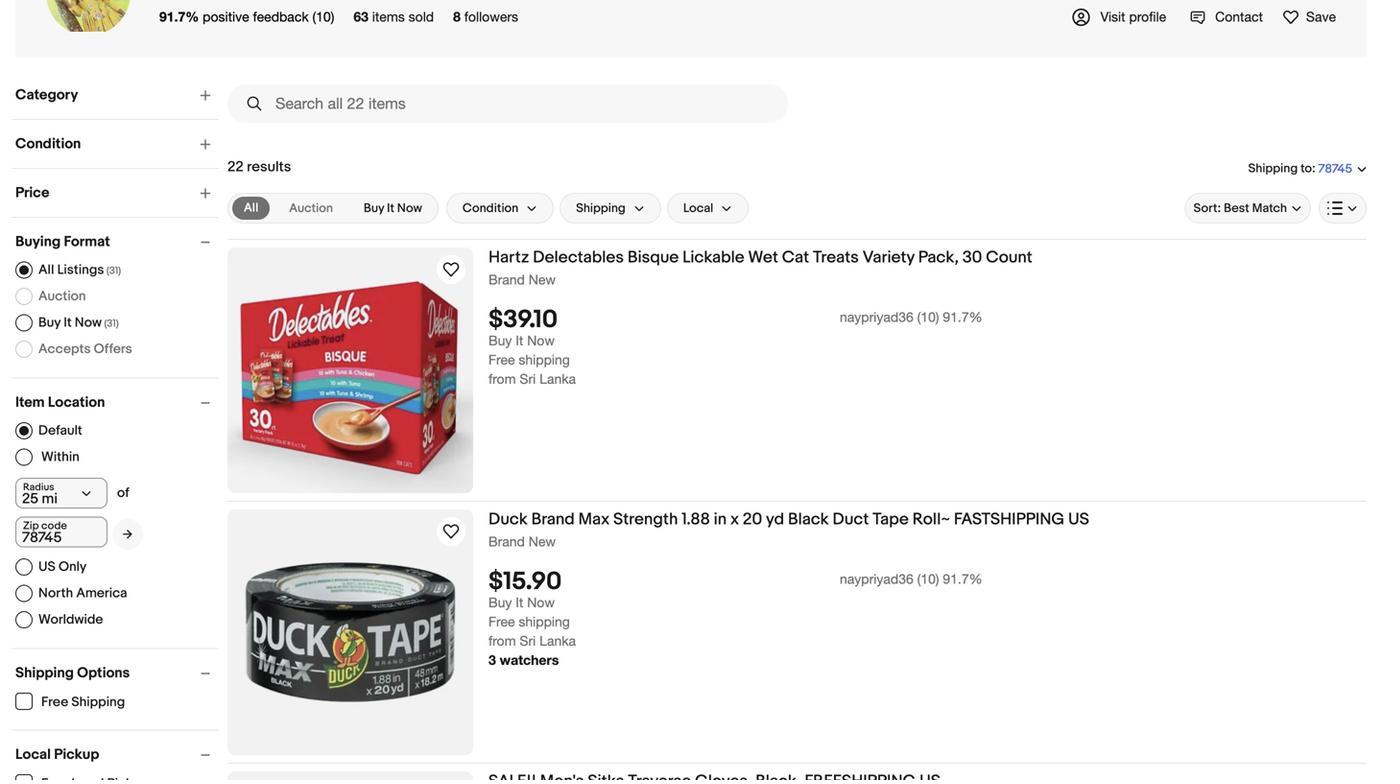Task type: vqa. For each thing, say whether or not it's contained in the screenshot.
US within Duck Brand Max Strength 1.88 in x 20 yd Black Duct Tape Roll~ FASTSHIPPING US Brand New
yes



Task type: locate. For each thing, give the bounding box(es) containing it.
brand down hartz
[[489, 272, 525, 287]]

1 vertical spatial local
[[15, 746, 51, 764]]

(10) down "hartz delectables bisque lickable wet cat treats variety pack, 30 count" link
[[917, 309, 939, 325]]

0 vertical spatial new
[[529, 272, 556, 287]]

shipping inside naypriyad36 (10) 91.7% buy it now free shipping from sri lanka 3 watchers
[[519, 614, 570, 630]]

sri inside naypriyad36 (10) 91.7% buy it now free shipping from sri lanka 3 watchers
[[520, 633, 536, 649]]

0 vertical spatial auction
[[289, 201, 333, 216]]

shipping down $39.10 at top
[[519, 352, 570, 368]]

(10) for naypriyad36 (10) 91.7% buy it now free shipping from sri lanka 3 watchers
[[917, 571, 939, 587]]

lanka inside naypriyad36 (10) 91.7% buy it now free shipping from sri lanka 3 watchers
[[540, 633, 576, 649]]

duck brand max strength 1.88 in x 20 yd black duct tape roll~ fastshipping us link
[[489, 510, 1367, 533]]

lanka down $39.10 at top
[[540, 371, 576, 387]]

strength
[[613, 510, 678, 530]]

shipping up watchers
[[519, 614, 570, 630]]

1 vertical spatial condition button
[[446, 193, 554, 224]]

2 vertical spatial free
[[41, 694, 68, 711]]

naypriyad36
[[840, 309, 914, 325], [840, 571, 914, 587]]

watch hartz delectables bisque lickable wet cat treats variety pack, 30 count image
[[440, 258, 463, 281]]

shipping up delectables
[[576, 201, 626, 216]]

lickable
[[683, 248, 745, 268]]

sri up watchers
[[520, 633, 536, 649]]

new down hartz
[[529, 272, 556, 287]]

duck brand max strength 1.88 in x 20 yd black duct tape roll~ fastshipping us image
[[227, 510, 473, 755]]

1 lanka from the top
[[540, 371, 576, 387]]

location
[[48, 394, 105, 411]]

from inside naypriyad36 (10) 91.7% buy it now free shipping from sri lanka 3 watchers
[[489, 633, 516, 649]]

us left only
[[38, 559, 56, 575]]

auction down results
[[289, 201, 333, 216]]

0 vertical spatial brand
[[489, 272, 525, 287]]

hartz delectables bisque lickable wet cat treats variety pack, 30 count heading
[[489, 248, 1033, 268]]

it inside naypriyad36 (10) 91.7% buy it now free shipping from sri lanka 3 watchers
[[516, 595, 523, 611]]

count
[[986, 248, 1033, 268]]

new
[[529, 272, 556, 287], [529, 534, 556, 550]]

local up lickable
[[683, 201, 713, 216]]

it up watchers
[[516, 595, 523, 611]]

1 horizontal spatial condition
[[463, 201, 519, 216]]

from down $39.10 at top
[[489, 371, 516, 387]]

shipping left to
[[1248, 161, 1298, 176]]

lanka inside naypriyad36 (10) 91.7% buy it now free shipping from sri lanka
[[540, 371, 576, 387]]

auction
[[289, 201, 333, 216], [38, 288, 86, 305]]

 (31) Items text field
[[102, 317, 119, 330]]

duct
[[833, 510, 869, 530]]

free down 'shipping options'
[[41, 694, 68, 711]]

from inside naypriyad36 (10) 91.7% buy it now free shipping from sri lanka
[[489, 371, 516, 387]]

1 horizontal spatial condition button
[[446, 193, 554, 224]]

shipping inside shipping to : 78745
[[1248, 161, 1298, 176]]

all down 22 results
[[244, 201, 258, 215]]

0 horizontal spatial local
[[15, 746, 51, 764]]

hartz delectables bisque lickable wet cat treats variety pack, 30 count brand new
[[489, 248, 1033, 287]]

yd
[[766, 510, 784, 530]]

all for all
[[244, 201, 258, 215]]

options
[[77, 665, 130, 682]]

shipping for shipping
[[576, 201, 626, 216]]

(10) left 63
[[312, 9, 334, 24]]

0 vertical spatial sri
[[520, 371, 536, 387]]

america
[[76, 585, 127, 602]]

condition up hartz
[[463, 201, 519, 216]]

free shipping
[[41, 694, 125, 711]]

1 naypriyad36 from the top
[[840, 309, 914, 325]]

heading
[[489, 772, 941, 780]]

0 horizontal spatial auction
[[38, 288, 86, 305]]

us inside 'link'
[[38, 559, 56, 575]]

1 vertical spatial brand
[[531, 510, 575, 530]]

condition down category
[[15, 135, 81, 153]]

None text field
[[15, 517, 108, 548]]

0 horizontal spatial all
[[38, 262, 54, 278]]

new inside duck brand max strength 1.88 in x 20 yd black duct tape roll~ fastshipping us brand new
[[529, 534, 556, 550]]

1 horizontal spatial all
[[244, 201, 258, 215]]

free for naypriyad36 (10) 91.7% buy it now free shipping from sri lanka 3 watchers
[[489, 614, 515, 630]]

brand down the duck
[[489, 534, 525, 550]]

new up $15.90
[[529, 534, 556, 550]]

0 vertical spatial lanka
[[540, 371, 576, 387]]

brand inside hartz delectables bisque lickable wet cat treats variety pack, 30 count brand new
[[489, 272, 525, 287]]

from for naypriyad36 (10) 91.7% buy it now free shipping from sri lanka 3 watchers
[[489, 633, 516, 649]]

0 vertical spatial from
[[489, 371, 516, 387]]

shipping for shipping options
[[15, 665, 74, 682]]

black
[[788, 510, 829, 530]]

1 vertical spatial shipping
[[519, 614, 570, 630]]

save
[[1306, 9, 1336, 24]]

2 lanka from the top
[[540, 633, 576, 649]]

0 vertical spatial shipping
[[519, 352, 570, 368]]

auction up buy it now (31)
[[38, 288, 86, 305]]

0 vertical spatial local
[[683, 201, 713, 216]]

shipping up free shipping 'link'
[[15, 665, 74, 682]]

$15.90
[[489, 567, 562, 597]]

us inside duck brand max strength 1.88 in x 20 yd black duct tape roll~ fastshipping us brand new
[[1068, 510, 1089, 530]]

0 horizontal spatial us
[[38, 559, 56, 575]]

variety
[[863, 248, 915, 268]]

All selected text field
[[244, 200, 258, 217]]

max
[[578, 510, 610, 530]]

all down buying
[[38, 262, 54, 278]]

0 vertical spatial us
[[1068, 510, 1089, 530]]

2 naypriyad36 from the top
[[840, 571, 914, 587]]

buy inside buy it now link
[[364, 201, 384, 216]]

local
[[683, 201, 713, 216], [15, 746, 51, 764]]

condition button down "category" dropdown button
[[15, 135, 219, 153]]

local inside local dropdown button
[[683, 201, 713, 216]]

1 from from the top
[[489, 371, 516, 387]]

condition button up hartz
[[446, 193, 554, 224]]

(10) inside naypriyad36 (10) 91.7% buy it now free shipping from sri lanka
[[917, 309, 939, 325]]

buy up the accepts
[[38, 315, 61, 331]]

buy it now link
[[352, 197, 434, 220]]

$39.10
[[489, 305, 558, 335]]

63 items sold
[[354, 9, 434, 24]]

free up 3 at the bottom
[[489, 614, 515, 630]]

0 vertical spatial all
[[244, 201, 258, 215]]

new inside hartz delectables bisque lickable wet cat treats variety pack, 30 count brand new
[[529, 272, 556, 287]]

naypriyad36 inside naypriyad36 (10) 91.7% buy it now free shipping from sri lanka
[[840, 309, 914, 325]]

(31) down buying format dropdown button on the top of the page
[[106, 265, 121, 277]]

shipping options
[[15, 665, 130, 682]]

Search all 22 items field
[[227, 84, 788, 123]]

lanka up watchers
[[540, 633, 576, 649]]

worldwide
[[38, 612, 103, 628]]

accepts offers
[[38, 341, 132, 357]]

2 vertical spatial 91.7%
[[943, 571, 983, 587]]

duck
[[489, 510, 528, 530]]

1 horizontal spatial us
[[1068, 510, 1089, 530]]

1 vertical spatial us
[[38, 559, 56, 575]]

(31) up "offers" in the top left of the page
[[104, 317, 119, 330]]

1 vertical spatial naypriyad36
[[840, 571, 914, 587]]

shipping for naypriyad36 (10) 91.7% buy it now free shipping from sri lanka 3 watchers
[[519, 614, 570, 630]]

1 sri from the top
[[520, 371, 536, 387]]

shipping inside dropdown button
[[576, 201, 626, 216]]

sort: best match
[[1194, 201, 1287, 216]]

91.7% inside naypriyad36 (10) 91.7% buy it now free shipping from sri lanka 3 watchers
[[943, 571, 983, 587]]

free down $39.10 at top
[[489, 352, 515, 368]]

us right fastshipping
[[1068, 510, 1089, 530]]

1 vertical spatial all
[[38, 262, 54, 278]]

1 horizontal spatial local
[[683, 201, 713, 216]]

20
[[743, 510, 762, 530]]

(10) inside naypriyad36 (10) 91.7% buy it now free shipping from sri lanka 3 watchers
[[917, 571, 939, 587]]

naypriyad36 (10) 91.7% buy it now free shipping from sri lanka 3 watchers
[[489, 571, 983, 668]]

main content
[[227, 77, 1367, 780]]

1 vertical spatial free
[[489, 614, 515, 630]]

listing options selector. list view selected. image
[[1328, 201, 1358, 216]]

price button
[[15, 184, 219, 202]]

now
[[397, 201, 422, 216], [75, 315, 102, 331], [527, 333, 555, 349], [527, 595, 555, 611]]

0 vertical spatial condition
[[15, 135, 81, 153]]

brand
[[489, 272, 525, 287], [531, 510, 575, 530], [489, 534, 525, 550]]

free inside naypriyad36 (10) 91.7% buy it now free shipping from sri lanka 3 watchers
[[489, 614, 515, 630]]

91.7% down roll~
[[943, 571, 983, 587]]

local left 'pickup'
[[15, 746, 51, 764]]

wet
[[748, 248, 778, 268]]

1 vertical spatial 91.7%
[[943, 309, 983, 325]]

:
[[1312, 161, 1316, 176]]

1 vertical spatial from
[[489, 633, 516, 649]]

free inside free shipping 'link'
[[41, 694, 68, 711]]

sale!! men's sitka traverse gloves, black, freeshipping us image
[[227, 772, 473, 780]]

sri
[[520, 371, 536, 387], [520, 633, 536, 649]]

buy right auction link on the left
[[364, 201, 384, 216]]

format
[[64, 233, 110, 251]]

1 vertical spatial new
[[529, 534, 556, 550]]

free
[[489, 352, 515, 368], [489, 614, 515, 630], [41, 694, 68, 711]]

2 sri from the top
[[520, 633, 536, 649]]

shipping for naypriyad36 (10) 91.7% buy it now free shipping from sri lanka
[[519, 352, 570, 368]]

lanka for naypriyad36 (10) 91.7% buy it now free shipping from sri lanka 3 watchers
[[540, 633, 576, 649]]

local pickup button
[[15, 746, 219, 764]]

apply within filter image
[[123, 528, 132, 541]]

visit profile link
[[1072, 9, 1166, 25]]

shipping options button
[[15, 665, 219, 682]]

from
[[489, 371, 516, 387], [489, 633, 516, 649]]

(31)
[[106, 265, 121, 277], [104, 317, 119, 330]]

naypriyad36 down variety
[[840, 309, 914, 325]]

free shipping link
[[15, 693, 126, 711]]

it
[[387, 201, 394, 216], [64, 315, 72, 331], [516, 333, 523, 349], [516, 595, 523, 611]]

1 horizontal spatial auction
[[289, 201, 333, 216]]

0 vertical spatial (10)
[[312, 9, 334, 24]]

offers
[[94, 341, 132, 357]]

item location button
[[15, 394, 219, 411]]

0 vertical spatial (31)
[[106, 265, 121, 277]]

category button
[[15, 86, 219, 104]]

now inside naypriyad36 (10) 91.7% buy it now free shipping from sri lanka
[[527, 333, 555, 349]]

us
[[1068, 510, 1089, 530], [38, 559, 56, 575]]

us only
[[38, 559, 87, 575]]

north america link
[[15, 585, 127, 602]]

sri down $39.10 at top
[[520, 371, 536, 387]]

pickup
[[54, 746, 99, 764]]

shipping inside naypriyad36 (10) 91.7% buy it now free shipping from sri lanka
[[519, 352, 570, 368]]

1 new from the top
[[529, 272, 556, 287]]

shipping
[[1248, 161, 1298, 176], [576, 201, 626, 216], [15, 665, 74, 682], [71, 694, 125, 711]]

0 vertical spatial free
[[489, 352, 515, 368]]

2 from from the top
[[489, 633, 516, 649]]

91.7%
[[159, 9, 199, 24], [943, 309, 983, 325], [943, 571, 983, 587]]

it inside naypriyad36 (10) 91.7% buy it now free shipping from sri lanka
[[516, 333, 523, 349]]

2 new from the top
[[529, 534, 556, 550]]

(10)
[[312, 9, 334, 24], [917, 309, 939, 325], [917, 571, 939, 587]]

shipping to : 78745
[[1248, 161, 1352, 177]]

naypriyad36 down tape
[[840, 571, 914, 587]]

shipping down options
[[71, 694, 125, 711]]

buy down hartz
[[489, 333, 512, 349]]

(10) down 'duck brand max strength 1.88 in x 20 yd black duct tape roll~ fastshipping us' link
[[917, 571, 939, 587]]

22
[[227, 158, 244, 176]]

shipping for shipping to : 78745
[[1248, 161, 1298, 176]]

1 vertical spatial (10)
[[917, 309, 939, 325]]

91.7% inside naypriyad36 (10) 91.7% buy it now free shipping from sri lanka
[[943, 309, 983, 325]]

2 shipping from the top
[[519, 614, 570, 630]]

free for naypriyad36 (10) 91.7% buy it now free shipping from sri lanka
[[489, 352, 515, 368]]

sri inside naypriyad36 (10) 91.7% buy it now free shipping from sri lanka
[[520, 371, 536, 387]]

63
[[354, 9, 368, 24]]

to
[[1301, 161, 1312, 176]]

0 vertical spatial condition button
[[15, 135, 219, 153]]

price
[[15, 184, 49, 202]]

shipping button
[[560, 193, 661, 224]]

2 vertical spatial (10)
[[917, 571, 939, 587]]

brand left max
[[531, 510, 575, 530]]

it down hartz
[[516, 333, 523, 349]]

treats
[[813, 248, 859, 268]]

8
[[453, 9, 461, 24]]

1 vertical spatial condition
[[463, 201, 519, 216]]

1 vertical spatial sri
[[520, 633, 536, 649]]

1 vertical spatial (31)
[[104, 317, 119, 330]]

91.7% left positive on the top
[[159, 9, 199, 24]]

feedback
[[253, 9, 309, 24]]

1.88
[[682, 510, 710, 530]]

91.7% down 30
[[943, 309, 983, 325]]

naypriyad36 inside naypriyad36 (10) 91.7% buy it now free shipping from sri lanka 3 watchers
[[840, 571, 914, 587]]

1 shipping from the top
[[519, 352, 570, 368]]

shipping
[[519, 352, 570, 368], [519, 614, 570, 630]]

3
[[489, 652, 496, 668]]

free inside naypriyad36 (10) 91.7% buy it now free shipping from sri lanka
[[489, 352, 515, 368]]

buying format button
[[15, 233, 219, 251]]

profile
[[1129, 9, 1166, 24]]

from up 3 at the bottom
[[489, 633, 516, 649]]

22 results
[[227, 158, 291, 176]]

0 vertical spatial naypriyad36
[[840, 309, 914, 325]]

sold
[[409, 9, 434, 24]]

buy up 3 at the bottom
[[489, 595, 512, 611]]

1 vertical spatial lanka
[[540, 633, 576, 649]]

0 vertical spatial 91.7%
[[159, 9, 199, 24]]



Task type: describe. For each thing, give the bounding box(es) containing it.
auction link
[[278, 197, 345, 220]]

sort: best match button
[[1185, 193, 1311, 224]]

item
[[15, 394, 45, 411]]

delectables
[[533, 248, 624, 268]]

duck brand max strength 1.88 in x 20 yd black duct tape roll~ fastshipping us brand new
[[489, 510, 1089, 550]]

now inside naypriyad36 (10) 91.7% buy it now free shipping from sri lanka 3 watchers
[[527, 595, 555, 611]]

buy it now
[[364, 201, 422, 216]]

in
[[714, 510, 727, 530]]

main content containing $39.10
[[227, 77, 1367, 780]]

8 followers
[[453, 9, 518, 24]]

sri for naypriyad36 (10) 91.7% buy it now free shipping from sri lanka 3 watchers
[[520, 633, 536, 649]]

shipping inside 'link'
[[71, 694, 125, 711]]

tape
[[873, 510, 909, 530]]

0 horizontal spatial condition
[[15, 135, 81, 153]]

91.7% for naypriyad36 (10) 91.7% buy it now free shipping from sri lanka 3 watchers
[[943, 571, 983, 587]]

x
[[730, 510, 739, 530]]

all for all listings (31)
[[38, 262, 54, 278]]

item location
[[15, 394, 105, 411]]

visit profile
[[1101, 9, 1166, 24]]

north america
[[38, 585, 127, 602]]

pack,
[[918, 248, 959, 268]]

local button
[[667, 193, 749, 224]]

local pickup
[[15, 746, 99, 764]]

30
[[963, 248, 982, 268]]

items
[[372, 9, 405, 24]]

1 vertical spatial auction
[[38, 288, 86, 305]]

duck brand max strength 1.88 in x 20 yd black duct tape roll~ fastshipping us heading
[[489, 510, 1089, 530]]

buy inside naypriyad36 (10) 91.7% buy it now free shipping from sri lanka 3 watchers
[[489, 595, 512, 611]]

91.7% for naypriyad36 (10) 91.7% buy it now free shipping from sri lanka
[[943, 309, 983, 325]]

watch duck brand max strength 1.88 in x 20 yd black duct tape roll~ fastshipping us image
[[440, 520, 463, 543]]

fastshipping
[[954, 510, 1065, 530]]

results
[[247, 158, 291, 176]]

78745
[[1318, 162, 1352, 177]]

only
[[58, 559, 87, 575]]

contact
[[1215, 9, 1263, 24]]

positive
[[203, 9, 249, 24]]

(31) inside the all listings (31)
[[106, 265, 121, 277]]

(10) for naypriyad36 (10) 91.7% buy it now free shipping from sri lanka
[[917, 309, 939, 325]]

all link
[[232, 197, 270, 220]]

default
[[38, 423, 82, 439]]

match
[[1252, 201, 1287, 216]]

roll~
[[913, 510, 950, 530]]

it up the accepts
[[64, 315, 72, 331]]

of
[[117, 485, 129, 502]]

followers
[[464, 9, 518, 24]]

naypriyad36 for naypriyad36 (10) 91.7% buy it now free shipping from sri lanka
[[840, 309, 914, 325]]

local for local
[[683, 201, 713, 216]]

hartz delectables bisque lickable wet cat treats variety pack, 30 count link
[[489, 248, 1367, 271]]

contact link
[[1190, 9, 1263, 25]]

it right auction link on the left
[[387, 201, 394, 216]]

buy it now (31)
[[38, 315, 119, 331]]

sri for naypriyad36 (10) 91.7% buy it now free shipping from sri lanka
[[520, 371, 536, 387]]

2 vertical spatial brand
[[489, 534, 525, 550]]

us only link
[[15, 559, 87, 576]]

from for naypriyad36 (10) 91.7% buy it now free shipping from sri lanka
[[489, 371, 516, 387]]

best
[[1224, 201, 1250, 216]]

sort:
[[1194, 201, 1221, 216]]

buy inside naypriyad36 (10) 91.7% buy it now free shipping from sri lanka
[[489, 333, 512, 349]]

north
[[38, 585, 73, 602]]

0 horizontal spatial condition button
[[15, 135, 219, 153]]

listings
[[57, 262, 104, 278]]

bisque
[[628, 248, 679, 268]]

category
[[15, 86, 78, 104]]

lanka for naypriyad36 (10) 91.7% buy it now free shipping from sri lanka
[[540, 371, 576, 387]]

91.7% positive feedback (10)
[[159, 9, 334, 24]]

hartz
[[489, 248, 529, 268]]

watchers
[[500, 652, 559, 668]]

naypriyad36 (10) 91.7% buy it now free shipping from sri lanka
[[489, 309, 983, 387]]

(31) inside buy it now (31)
[[104, 317, 119, 330]]

within
[[41, 449, 79, 466]]

save button
[[1282, 7, 1336, 27]]

hartz delectables bisque lickable wet cat treats variety pack, 30 count image
[[227, 248, 473, 493]]

naypriyad36 for naypriyad36 (10) 91.7% buy it now free shipping from sri lanka 3 watchers
[[840, 571, 914, 587]]

visit
[[1101, 9, 1126, 24]]

buying format
[[15, 233, 110, 251]]

all listings (31)
[[38, 262, 121, 278]]

default link
[[15, 422, 82, 440]]

buying
[[15, 233, 61, 251]]

 (31) Items text field
[[104, 265, 121, 277]]

local for local pickup
[[15, 746, 51, 764]]



